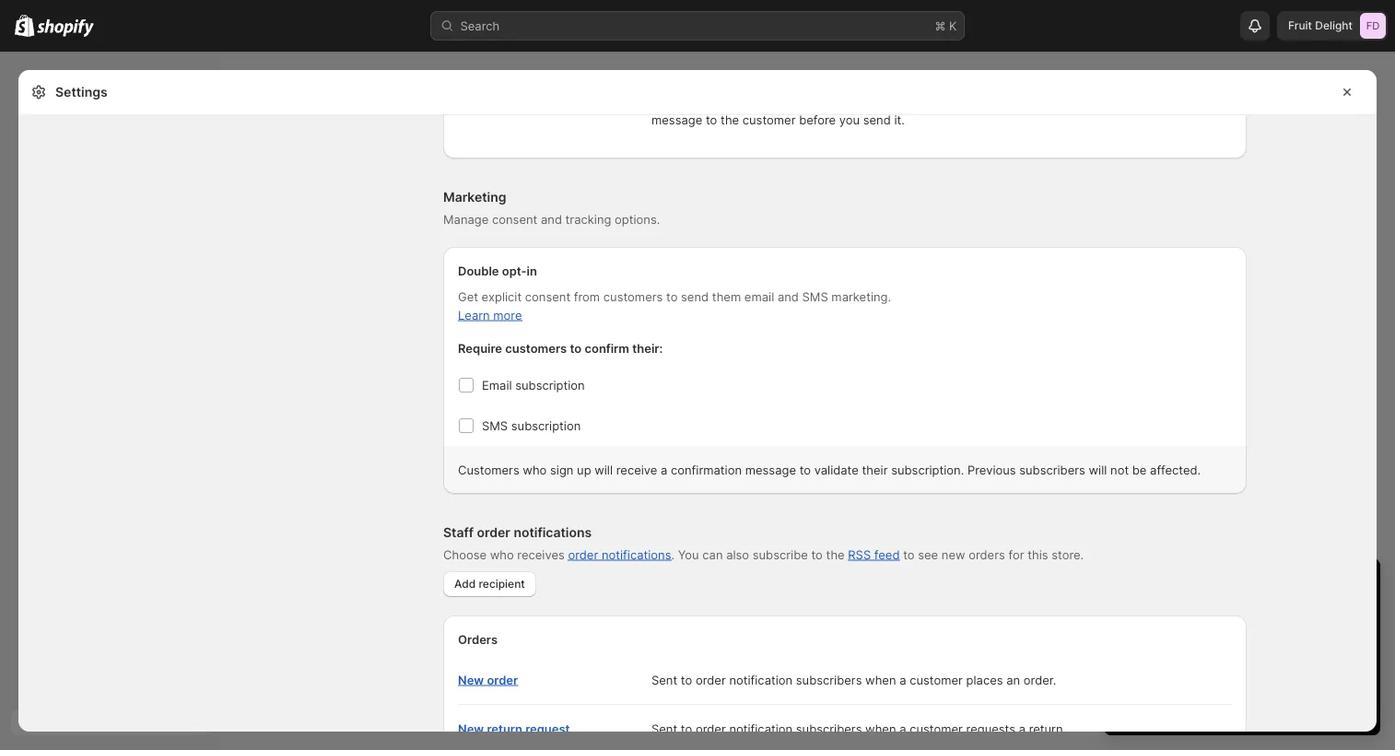 Task type: describe. For each thing, give the bounding box(es) containing it.
a right the buy
[[1341, 645, 1348, 659]]

learn more link
[[458, 308, 522, 322]]

new
[[942, 547, 965, 562]]

pick your plan
[[1205, 697, 1279, 710]]

1 vertical spatial can
[[702, 547, 723, 562]]

customer left requests
[[910, 722, 963, 736]]

recipient
[[479, 577, 525, 591]]

add recipient button
[[443, 571, 536, 597]]

to inside get explicit consent from customers to send them email and sms marketing. learn more
[[666, 289, 678, 304]]

order.
[[1024, 673, 1056, 687]]

explicit
[[482, 289, 522, 304]]

double opt-in
[[458, 264, 537, 278]]

connect
[[1253, 645, 1299, 659]]

sent for sent to order notification subscribers when a customer requests a return.
[[651, 722, 677, 736]]

k
[[949, 18, 957, 33]]

shopify image
[[37, 19, 94, 37]]

why
[[925, 94, 948, 108]]

⌘ k
[[935, 18, 957, 33]]

consent for get
[[525, 289, 571, 304]]

a right why
[[951, 94, 958, 108]]

a up the "sent to order notification subscribers when a customer requests a return."
[[900, 673, 906, 687]]

1 vertical spatial customers
[[505, 341, 567, 355]]

sign
[[550, 463, 574, 477]]

it.
[[894, 112, 905, 127]]

subscription.
[[891, 463, 964, 477]]

a down sent to order notification subscribers when a customer places an order.
[[900, 722, 906, 736]]

get:
[[1268, 608, 1290, 622]]

customer down with
[[743, 112, 796, 127]]

1 vertical spatial message
[[651, 112, 702, 127]]

options.
[[615, 212, 660, 226]]

opt-
[[502, 264, 527, 278]]

orders
[[458, 632, 498, 646]]

delight
[[1315, 19, 1353, 32]]

indicating
[[866, 94, 921, 108]]

you inside switch to a paid plan and get: first 3 months for $1/month after you connect or buy a custom domain
[[1229, 645, 1249, 659]]

2 will from the left
[[1089, 463, 1107, 477]]

shopify image
[[15, 14, 34, 37]]

paid
[[1189, 608, 1213, 622]]

.
[[671, 547, 675, 562]]

subscription for email subscription
[[515, 378, 585, 392]]

marketing.
[[831, 289, 891, 304]]

previous
[[967, 463, 1016, 477]]

double
[[458, 264, 499, 278]]

for inside switch to a paid plan and get: first 3 months for $1/month after you connect or buy a custom domain
[[1219, 627, 1235, 641]]

get
[[458, 289, 478, 304]]

customers who sign up will receive a confirmation message to validate their subscription. previous subscribers will not be affected.
[[458, 463, 1201, 477]]

request inside sent to the customer with a message indicating why a return request was declined. you can edit the message to the customer before you send it.
[[999, 94, 1042, 108]]

add
[[454, 577, 476, 591]]

email
[[744, 289, 774, 304]]

staff order notifications
[[443, 525, 592, 540]]

affected.
[[1150, 463, 1201, 477]]

who for customers
[[523, 463, 547, 477]]

0 vertical spatial subscribers
[[1019, 463, 1085, 477]]

marketing
[[443, 189, 506, 205]]

settings
[[55, 84, 107, 100]]

1 will from the left
[[595, 463, 613, 477]]

fruit
[[1288, 19, 1312, 32]]

⌘
[[935, 18, 946, 33]]

buy
[[1317, 645, 1338, 659]]

settings dialog
[[18, 0, 1377, 750]]

be
[[1132, 463, 1147, 477]]

order notifications link
[[568, 547, 671, 562]]

requests
[[966, 722, 1015, 736]]

new for new order
[[458, 673, 484, 687]]

0 horizontal spatial notifications
[[514, 525, 592, 540]]

rss
[[848, 547, 871, 562]]

require
[[458, 341, 502, 355]]

when for requests
[[865, 722, 896, 736]]

search
[[460, 18, 500, 33]]

sent to order notification subscribers when a customer requests a return.
[[651, 722, 1066, 736]]

fruit delight image
[[1360, 13, 1386, 39]]

more
[[493, 308, 522, 322]]

the left with
[[696, 94, 714, 108]]

customer left places
[[910, 673, 963, 687]]

sent to the customer with a message indicating why a return request was declined. you can edit the message to the customer before you send it.
[[651, 94, 1218, 127]]

sent for sent to order notification subscribers when a customer places an order.
[[651, 673, 677, 687]]

send inside get explicit consent from customers to send them email and sms marketing. learn more
[[681, 289, 709, 304]]

new order link
[[458, 673, 518, 687]]

subscription for sms subscription
[[511, 418, 581, 433]]

choose
[[443, 547, 487, 562]]

a right receive
[[661, 463, 667, 477]]

consent for marketing
[[492, 212, 538, 226]]

was
[[1045, 94, 1068, 108]]

when for places
[[865, 673, 896, 687]]

first
[[1137, 627, 1159, 641]]

see
[[918, 547, 938, 562]]

return.
[[1029, 722, 1066, 736]]

them
[[712, 289, 741, 304]]

receives
[[517, 547, 565, 562]]

new return request
[[458, 722, 570, 736]]

customer left with
[[718, 94, 771, 108]]

1 vertical spatial request
[[525, 722, 570, 736]]

return inside sent to the customer with a message indicating why a return request was declined. you can edit the message to the customer before you send it.
[[961, 94, 995, 108]]

manage
[[443, 212, 489, 226]]

sms inside get explicit consent from customers to send them email and sms marketing. learn more
[[802, 289, 828, 304]]

staff
[[443, 525, 474, 540]]

notification for sent to order notification subscribers when a customer places an order.
[[729, 673, 793, 687]]

months
[[1174, 627, 1216, 641]]

plan inside switch to a paid plan and get: first 3 months for $1/month after you connect or buy a custom domain
[[1217, 608, 1241, 622]]

new return request link
[[458, 722, 570, 736]]

notification for sent to order notification subscribers when a customer requests a return.
[[729, 722, 793, 736]]

3
[[1163, 627, 1170, 641]]

$1/month
[[1238, 627, 1292, 641]]

before
[[799, 112, 836, 127]]

require customers to confirm their:
[[458, 341, 663, 355]]

their
[[862, 463, 888, 477]]

receive
[[616, 463, 657, 477]]

the left before
[[721, 112, 739, 127]]

confirm
[[585, 341, 629, 355]]

custom
[[1137, 663, 1179, 678]]



Task type: vqa. For each thing, say whether or not it's contained in the screenshot.
Search countries TEXT BOX
no



Task type: locate. For each thing, give the bounding box(es) containing it.
new
[[458, 673, 484, 687], [458, 722, 484, 736]]

0 vertical spatial notification
[[729, 673, 793, 687]]

when down sent to order notification subscribers when a customer places an order.
[[865, 722, 896, 736]]

2 vertical spatial and
[[1244, 608, 1265, 622]]

rss feed link
[[848, 547, 900, 562]]

fruit delight
[[1288, 19, 1353, 32]]

and inside switch to a paid plan and get: first 3 months for $1/month after you connect or buy a custom domain
[[1244, 608, 1265, 622]]

a
[[802, 94, 808, 108], [951, 94, 958, 108], [661, 463, 667, 477], [1179, 608, 1186, 622], [1341, 645, 1348, 659], [900, 673, 906, 687], [900, 722, 906, 736], [1019, 722, 1026, 736]]

1 vertical spatial subscription
[[511, 418, 581, 433]]

1 vertical spatial new
[[458, 722, 484, 736]]

choose who receives order notifications . you can also subscribe to the rss feed to see new orders for this store.
[[443, 547, 1084, 562]]

you right after
[[1229, 645, 1249, 659]]

0 vertical spatial new
[[458, 673, 484, 687]]

0 vertical spatial who
[[523, 463, 547, 477]]

places
[[966, 673, 1003, 687]]

3 sent from the top
[[651, 722, 677, 736]]

for up after
[[1219, 627, 1235, 641]]

0 horizontal spatial can
[[702, 547, 723, 562]]

2 horizontal spatial message
[[812, 94, 863, 108]]

get explicit consent from customers to send them email and sms marketing. learn more
[[458, 289, 891, 322]]

customers
[[458, 463, 519, 477]]

plan
[[1217, 608, 1241, 622], [1257, 697, 1279, 710]]

return down new order
[[487, 722, 522, 736]]

0 vertical spatial plan
[[1217, 608, 1241, 622]]

1 vertical spatial who
[[490, 547, 514, 562]]

0 vertical spatial for
[[1009, 547, 1024, 562]]

subscription down require customers to confirm their:
[[515, 378, 585, 392]]

you inside sent to the customer with a message indicating why a return request was declined. you can edit the message to the customer before you send it.
[[839, 112, 860, 127]]

customers inside get explicit consent from customers to send them email and sms marketing. learn more
[[603, 289, 663, 304]]

0 horizontal spatial return
[[487, 722, 522, 736]]

1 horizontal spatial who
[[523, 463, 547, 477]]

1 horizontal spatial send
[[863, 112, 891, 127]]

you right declined.
[[1126, 94, 1147, 108]]

0 horizontal spatial message
[[651, 112, 702, 127]]

you inside sent to the customer with a message indicating why a return request was declined. you can edit the message to the customer before you send it.
[[1126, 94, 1147, 108]]

0 vertical spatial can
[[1151, 94, 1171, 108]]

after
[[1199, 645, 1226, 659]]

their:
[[632, 341, 663, 355]]

0 horizontal spatial and
[[541, 212, 562, 226]]

send inside sent to the customer with a message indicating why a return request was declined. you can edit the message to the customer before you send it.
[[863, 112, 891, 127]]

tracking
[[565, 212, 611, 226]]

new order
[[458, 673, 518, 687]]

declined.
[[1071, 94, 1123, 108]]

a right with
[[802, 94, 808, 108]]

confirmation
[[671, 463, 742, 477]]

subscription down 'email subscription' on the bottom left of the page
[[511, 418, 581, 433]]

you right before
[[839, 112, 860, 127]]

1 vertical spatial return
[[487, 722, 522, 736]]

1 sent from the top
[[651, 94, 677, 108]]

1 horizontal spatial sms
[[802, 289, 828, 304]]

0 horizontal spatial send
[[681, 289, 709, 304]]

0 vertical spatial return
[[961, 94, 995, 108]]

will left the "not"
[[1089, 463, 1107, 477]]

1 vertical spatial notification
[[729, 722, 793, 736]]

2 sent from the top
[[651, 673, 677, 687]]

return
[[961, 94, 995, 108], [487, 722, 522, 736]]

0 horizontal spatial who
[[490, 547, 514, 562]]

0 vertical spatial when
[[865, 673, 896, 687]]

pick your plan link
[[1122, 691, 1362, 717]]

0 vertical spatial subscription
[[515, 378, 585, 392]]

dialog
[[1384, 70, 1395, 745]]

learn
[[458, 308, 490, 322]]

1 horizontal spatial customers
[[603, 289, 663, 304]]

and left tracking
[[541, 212, 562, 226]]

0 vertical spatial sms
[[802, 289, 828, 304]]

will right the up
[[595, 463, 613, 477]]

and inside marketing manage consent and tracking options.
[[541, 212, 562, 226]]

0 horizontal spatial will
[[595, 463, 613, 477]]

1 when from the top
[[865, 673, 896, 687]]

consent inside get explicit consent from customers to send them email and sms marketing. learn more
[[525, 289, 571, 304]]

orders
[[969, 547, 1005, 562]]

the
[[696, 94, 714, 108], [1199, 94, 1218, 108], [721, 112, 739, 127], [826, 547, 845, 562]]

to
[[681, 94, 692, 108], [706, 112, 717, 127], [666, 289, 678, 304], [570, 341, 582, 355], [799, 463, 811, 477], [811, 547, 823, 562], [903, 547, 915, 562], [1164, 608, 1175, 622], [681, 673, 692, 687], [681, 722, 692, 736]]

1 horizontal spatial request
[[999, 94, 1042, 108]]

not
[[1110, 463, 1129, 477]]

can left edit
[[1151, 94, 1171, 108]]

sms left marketing. in the top of the page
[[802, 289, 828, 304]]

0 horizontal spatial you
[[678, 547, 699, 562]]

a left the paid
[[1179, 608, 1186, 622]]

switch
[[1122, 608, 1161, 622]]

notifications down receive
[[602, 547, 671, 562]]

order
[[477, 525, 510, 540], [568, 547, 598, 562], [487, 673, 518, 687], [696, 673, 726, 687], [696, 722, 726, 736]]

2 horizontal spatial and
[[1244, 608, 1265, 622]]

from
[[574, 289, 600, 304]]

subscribers up the "sent to order notification subscribers when a customer requests a return."
[[796, 673, 862, 687]]

0 horizontal spatial customers
[[505, 341, 567, 355]]

sms down email
[[482, 418, 508, 433]]

send left it.
[[863, 112, 891, 127]]

1 new from the top
[[458, 673, 484, 687]]

2 new from the top
[[458, 722, 484, 736]]

who left sign
[[523, 463, 547, 477]]

edit
[[1174, 94, 1196, 108]]

subscribers
[[1019, 463, 1085, 477], [796, 673, 862, 687], [796, 722, 862, 736]]

an
[[1006, 673, 1020, 687]]

sent to order notification subscribers when a customer places an order.
[[651, 673, 1056, 687]]

1 horizontal spatial return
[[961, 94, 995, 108]]

2 notification from the top
[[729, 722, 793, 736]]

in
[[527, 264, 537, 278]]

sent
[[651, 94, 677, 108], [651, 673, 677, 687], [651, 722, 677, 736]]

1 horizontal spatial will
[[1089, 463, 1107, 477]]

to inside switch to a paid plan and get: first 3 months for $1/month after you connect or buy a custom domain
[[1164, 608, 1175, 622]]

domain
[[1182, 663, 1224, 678]]

1 horizontal spatial for
[[1219, 627, 1235, 641]]

subscribe
[[753, 547, 808, 562]]

0 vertical spatial message
[[812, 94, 863, 108]]

and right email
[[778, 289, 799, 304]]

email subscription
[[482, 378, 585, 392]]

sms subscription
[[482, 418, 581, 433]]

will
[[595, 463, 613, 477], [1089, 463, 1107, 477]]

1 vertical spatial you
[[1229, 645, 1249, 659]]

1 horizontal spatial you
[[1229, 645, 1249, 659]]

0 horizontal spatial for
[[1009, 547, 1024, 562]]

0 horizontal spatial plan
[[1217, 608, 1241, 622]]

0 vertical spatial notifications
[[514, 525, 592, 540]]

0 horizontal spatial request
[[525, 722, 570, 736]]

for left this on the right bottom of page
[[1009, 547, 1024, 562]]

send left them
[[681, 289, 709, 304]]

consent down in
[[525, 289, 571, 304]]

0 horizontal spatial sms
[[482, 418, 508, 433]]

for
[[1009, 547, 1024, 562], [1219, 627, 1235, 641]]

switch to a paid plan and get: first 3 months for $1/month after you connect or buy a custom domain
[[1122, 608, 1348, 678]]

2 vertical spatial subscribers
[[796, 722, 862, 736]]

1 vertical spatial plan
[[1257, 697, 1279, 710]]

and up $1/month
[[1244, 608, 1265, 622]]

1 vertical spatial consent
[[525, 289, 571, 304]]

1 horizontal spatial and
[[778, 289, 799, 304]]

notifications up receives
[[514, 525, 592, 540]]

0 vertical spatial send
[[863, 112, 891, 127]]

1 vertical spatial sent
[[651, 673, 677, 687]]

1 vertical spatial notifications
[[602, 547, 671, 562]]

plan right the paid
[[1217, 608, 1241, 622]]

sent for sent to the customer with a message indicating why a return request was declined. you can edit the message to the customer before you send it.
[[651, 94, 677, 108]]

or
[[1302, 645, 1314, 659]]

a left return. on the bottom right
[[1019, 722, 1026, 736]]

when up the "sent to order notification subscribers when a customer requests a return."
[[865, 673, 896, 687]]

2 when from the top
[[865, 722, 896, 736]]

1 vertical spatial send
[[681, 289, 709, 304]]

for inside settings dialog
[[1009, 547, 1024, 562]]

subscription
[[515, 378, 585, 392], [511, 418, 581, 433]]

1 horizontal spatial message
[[745, 463, 796, 477]]

new for new return request
[[458, 722, 484, 736]]

1 horizontal spatial notifications
[[602, 547, 671, 562]]

subscribers down sent to order notification subscribers when a customer places an order.
[[796, 722, 862, 736]]

pick
[[1205, 697, 1227, 710]]

subscribers right previous
[[1019, 463, 1085, 477]]

request
[[999, 94, 1042, 108], [525, 722, 570, 736]]

email
[[482, 378, 512, 392]]

1 vertical spatial for
[[1219, 627, 1235, 641]]

who
[[523, 463, 547, 477], [490, 547, 514, 562]]

0 vertical spatial consent
[[492, 212, 538, 226]]

you
[[839, 112, 860, 127], [1229, 645, 1249, 659]]

1 horizontal spatial can
[[1151, 94, 1171, 108]]

return right why
[[961, 94, 995, 108]]

2 vertical spatial message
[[745, 463, 796, 477]]

0 vertical spatial sent
[[651, 94, 677, 108]]

sms
[[802, 289, 828, 304], [482, 418, 508, 433]]

send
[[863, 112, 891, 127], [681, 289, 709, 304]]

new down orders at the left
[[458, 673, 484, 687]]

the right edit
[[1199, 94, 1218, 108]]

1 vertical spatial when
[[865, 722, 896, 736]]

with
[[774, 94, 798, 108]]

store.
[[1052, 547, 1084, 562]]

notification
[[729, 673, 793, 687], [729, 722, 793, 736]]

who for choose
[[490, 547, 514, 562]]

also
[[726, 547, 749, 562]]

plan right your
[[1257, 697, 1279, 710]]

0 vertical spatial and
[[541, 212, 562, 226]]

consent inside marketing manage consent and tracking options.
[[492, 212, 538, 226]]

who down staff order notifications at the bottom left of page
[[490, 547, 514, 562]]

customers up 'email subscription' on the bottom left of the page
[[505, 341, 567, 355]]

you right .
[[678, 547, 699, 562]]

message
[[812, 94, 863, 108], [651, 112, 702, 127], [745, 463, 796, 477]]

add recipient
[[454, 577, 525, 591]]

consent down marketing
[[492, 212, 538, 226]]

1 horizontal spatial you
[[1126, 94, 1147, 108]]

subscribers for places
[[796, 673, 862, 687]]

0 vertical spatial you
[[839, 112, 860, 127]]

customers right from
[[603, 289, 663, 304]]

0 vertical spatial request
[[999, 94, 1042, 108]]

this
[[1028, 547, 1048, 562]]

and
[[541, 212, 562, 226], [778, 289, 799, 304], [1244, 608, 1265, 622]]

can inside sent to the customer with a message indicating why a return request was declined. you can edit the message to the customer before you send it.
[[1151, 94, 1171, 108]]

1 vertical spatial sms
[[482, 418, 508, 433]]

2 vertical spatial sent
[[651, 722, 677, 736]]

marketing manage consent and tracking options.
[[443, 189, 660, 226]]

3 days left in your trial element
[[1104, 606, 1380, 735]]

sent inside sent to the customer with a message indicating why a return request was declined. you can edit the message to the customer before you send it.
[[651, 94, 677, 108]]

can left also
[[702, 547, 723, 562]]

subscribers for requests
[[796, 722, 862, 736]]

1 horizontal spatial plan
[[1257, 697, 1279, 710]]

1 vertical spatial you
[[678, 547, 699, 562]]

the left rss
[[826, 547, 845, 562]]

up
[[577, 463, 591, 477]]

1 vertical spatial subscribers
[[796, 673, 862, 687]]

1 vertical spatial and
[[778, 289, 799, 304]]

new down new order
[[458, 722, 484, 736]]

1 notification from the top
[[729, 673, 793, 687]]

0 vertical spatial you
[[1126, 94, 1147, 108]]

0 horizontal spatial you
[[839, 112, 860, 127]]

0 vertical spatial customers
[[603, 289, 663, 304]]

and inside get explicit consent from customers to send them email and sms marketing. learn more
[[778, 289, 799, 304]]

your
[[1230, 697, 1254, 710]]



